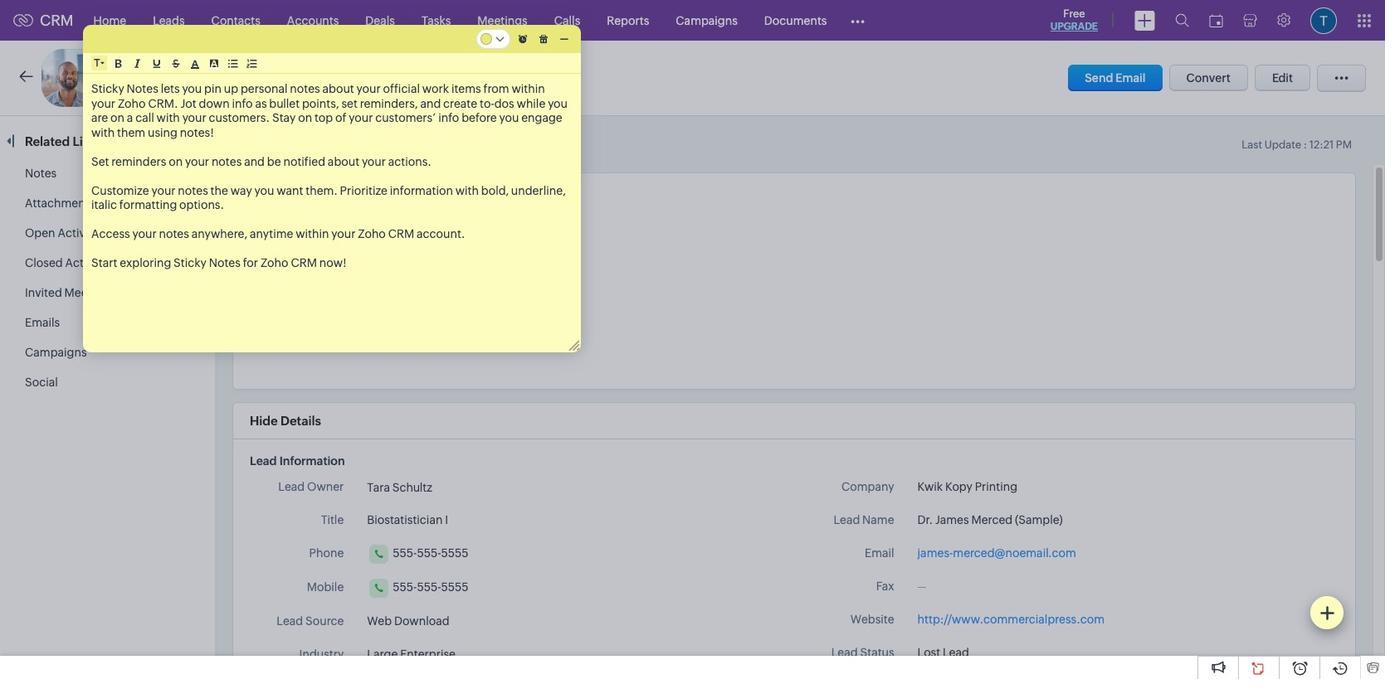 Task type: vqa. For each thing, say whether or not it's contained in the screenshot.


Task type: describe. For each thing, give the bounding box(es) containing it.
0 horizontal spatial info
[[232, 97, 253, 110]]

lead owner for title
[[278, 481, 344, 494]]

enterprise
[[400, 648, 456, 662]]

bullet
[[269, 97, 300, 110]]

timeline link
[[343, 133, 392, 147]]

last update : 12:21 pm
[[1242, 139, 1352, 151]]

attachments link
[[25, 197, 95, 210]]

be
[[267, 155, 281, 168]]

up
[[224, 82, 238, 95]]

download
[[394, 615, 450, 628]]

company
[[842, 481, 894, 494]]

you inside customize your notes the way you want them. prioritize information with bold, underline, italic formatting options.
[[254, 184, 274, 197]]

bold,
[[481, 184, 509, 197]]

access your notes anywhere, anytime within your zoho crm account.
[[91, 227, 465, 241]]

12:21
[[1310, 139, 1334, 151]]

overview link
[[252, 133, 307, 147]]

notes down the formatting
[[159, 227, 189, 241]]

0 vertical spatial with
[[156, 111, 180, 125]]

lead source
[[277, 615, 344, 628]]

customize your notes the way you want them. prioritize information with bold, underline, italic formatting options.
[[91, 184, 568, 212]]

merced for dr. james merced (sample) - kwik kopy printing
[[193, 67, 253, 86]]

down
[[199, 97, 230, 110]]

top
[[315, 111, 333, 125]]

update
[[1265, 139, 1301, 151]]

contacts
[[211, 14, 260, 27]]

set
[[342, 97, 358, 110]]

1 horizontal spatial on
[[169, 155, 183, 168]]

from
[[483, 82, 509, 95]]

merced@noemail.com for the top james-merced@noemail.com link
[[456, 233, 580, 247]]

phone for email
[[351, 268, 385, 281]]

lets
[[161, 82, 180, 95]]

kwik kopy printing
[[918, 481, 1018, 494]]

personal
[[241, 82, 288, 95]]

email for rightmost james-merced@noemail.com link
[[865, 547, 894, 560]]

way
[[230, 184, 252, 197]]

last
[[1242, 139, 1262, 151]]

dr. james merced (sample)
[[918, 514, 1063, 527]]

crm link
[[13, 12, 74, 29]]

work
[[422, 82, 449, 95]]

sticky inside sticky notes lets you pin up personal notes about your official work items from within your zoho crm. jot down info as bullet points, set reminders, and create to-dos while you are on a call with your customers. stay on top of your customers' info before you engage with them using notes!
[[91, 82, 124, 95]]

tasks link
[[408, 0, 464, 40]]

deals link
[[352, 0, 408, 40]]

your down timeline at the left top of page
[[362, 155, 386, 168]]

555-555-5555 for phone
[[393, 547, 469, 560]]

1 vertical spatial lost lead
[[918, 647, 969, 660]]

details
[[281, 414, 321, 428]]

profile element
[[1301, 0, 1347, 40]]

your up the are
[[91, 97, 115, 110]]

invited meetings
[[25, 286, 115, 300]]

as
[[255, 97, 267, 110]]

printing inside dr. james merced (sample) - kwik kopy printing
[[400, 71, 446, 85]]

0 vertical spatial lost
[[421, 338, 444, 351]]

notes inside sticky notes lets you pin up personal notes about your official work items from within your zoho crm. jot down info as bullet points, set reminders, and create to-dos while you are on a call with your customers. stay on top of your customers' info before you engage with them using notes!
[[290, 82, 320, 95]]

to-
[[480, 97, 494, 110]]

schultz for title
[[392, 481, 432, 495]]

calendar image
[[1209, 14, 1223, 27]]

related list
[[25, 134, 96, 149]]

closed activities link
[[25, 256, 115, 270]]

overview
[[252, 133, 307, 147]]

5555 for mobile
[[441, 581, 469, 594]]

1 vertical spatial lost
[[918, 647, 941, 660]]

delete image
[[540, 34, 548, 44]]

you up engage
[[548, 97, 568, 110]]

your up the set in the top of the page
[[357, 82, 381, 95]]

formatting
[[119, 198, 177, 212]]

and inside sticky notes lets you pin up personal notes about your official work items from within your zoho crm. jot down info as bullet points, set reminders, and create to-dos while you are on a call with your customers. stay on top of your customers' info before you engage with them using notes!
[[420, 97, 441, 110]]

555- down the biostatistician i
[[417, 547, 441, 560]]

notes inside sticky notes lets you pin up personal notes about your official work items from within your zoho crm. jot down info as bullet points, set reminders, and create to-dos while you are on a call with your customers. stay on top of your customers' info before you engage with them using notes!
[[127, 82, 158, 95]]

prioritize
[[340, 184, 388, 197]]

james for dr. james merced (sample) - kwik kopy printing
[[139, 67, 189, 86]]

notified
[[283, 155, 325, 168]]

1 horizontal spatial lead status
[[832, 647, 894, 660]]

within inside sticky notes lets you pin up personal notes about your official work items from within your zoho crm. jot down info as bullet points, set reminders, and create to-dos while you are on a call with your customers. stay on top of your customers' info before you engage with them using notes!
[[512, 82, 545, 95]]

dr. james merced (sample) - kwik kopy printing
[[112, 67, 446, 86]]

website
[[851, 613, 894, 627]]

2 vertical spatial crm
[[291, 256, 317, 270]]

jot
[[180, 97, 196, 110]]

2 horizontal spatial on
[[298, 111, 312, 125]]

pm
[[1336, 139, 1352, 151]]

information
[[390, 184, 453, 197]]

send email
[[1085, 71, 1146, 85]]

1 vertical spatial notes
[[25, 167, 57, 180]]

activities for closed activities
[[65, 256, 115, 270]]

0 horizontal spatial status
[[351, 338, 385, 351]]

create menu element
[[1125, 0, 1165, 40]]

web download
[[367, 615, 450, 628]]

search element
[[1165, 0, 1199, 41]]

accounts
[[287, 14, 339, 27]]

leads
[[153, 14, 185, 27]]

tasks
[[422, 14, 451, 27]]

555- down the biostatistician
[[393, 547, 417, 560]]

1 vertical spatial campaigns
[[25, 346, 87, 359]]

web
[[367, 615, 392, 628]]

anytime
[[250, 227, 293, 241]]

create
[[443, 97, 477, 110]]

2 vertical spatial notes
[[209, 256, 241, 270]]

edit
[[1272, 71, 1293, 85]]

1 vertical spatial meetings
[[64, 286, 115, 300]]

with inside customize your notes the way you want them. prioritize information with bold, underline, italic formatting options.
[[455, 184, 479, 197]]

italic
[[91, 198, 117, 212]]

profile image
[[1311, 7, 1337, 34]]

pin
[[204, 82, 222, 95]]

1 vertical spatial campaigns link
[[25, 346, 87, 359]]

biostatistician
[[367, 514, 443, 527]]

0 horizontal spatial with
[[91, 126, 115, 139]]

your inside customize your notes the way you want them. prioritize information with bold, underline, italic formatting options.
[[151, 184, 176, 197]]

them
[[117, 126, 145, 139]]

crm.
[[148, 97, 178, 110]]

-
[[332, 71, 336, 85]]

0 horizontal spatial and
[[244, 155, 265, 168]]

reminders,
[[360, 97, 418, 110]]

1 vertical spatial status
[[860, 647, 894, 660]]

james-merced@noemail.com for the top james-merced@noemail.com link
[[421, 233, 580, 247]]

james-merced@noemail.com for rightmost james-merced@noemail.com link
[[918, 547, 1076, 560]]

official
[[383, 82, 420, 95]]

0 vertical spatial meetings
[[478, 14, 528, 27]]

http://www.commercialpress.com
[[918, 613, 1105, 627]]

1 horizontal spatial kopy
[[945, 481, 973, 494]]

deals
[[365, 14, 395, 27]]

reports
[[607, 14, 649, 27]]

1 horizontal spatial campaigns link
[[663, 0, 751, 40]]

1 horizontal spatial zoho
[[261, 256, 288, 270]]

industry
[[299, 648, 344, 662]]

reports link
[[594, 0, 663, 40]]

want
[[277, 184, 303, 197]]

using
[[148, 126, 178, 139]]

source
[[305, 615, 344, 628]]

1 vertical spatial sticky
[[174, 256, 207, 270]]



Task type: locate. For each thing, give the bounding box(es) containing it.
them.
[[306, 184, 338, 197]]

555-555-5555 up download
[[393, 581, 469, 594]]

email inside button
[[1116, 71, 1146, 85]]

tara for email
[[421, 199, 444, 213]]

1 horizontal spatial printing
[[975, 481, 1018, 494]]

2 555-555-5555 from the top
[[393, 581, 469, 594]]

:
[[1304, 139, 1307, 151]]

info
[[232, 97, 253, 110], [438, 111, 459, 125]]

0 horizontal spatial kwik
[[339, 71, 366, 85]]

with down crm.
[[156, 111, 180, 125]]

your up now! at the left
[[331, 227, 356, 241]]

items
[[451, 82, 481, 95]]

tara schultz for email
[[421, 199, 486, 213]]

contacts link
[[198, 0, 274, 40]]

(sample) for dr. james merced (sample)
[[1015, 514, 1063, 527]]

james- down information
[[421, 233, 456, 247]]

social
[[25, 376, 58, 389]]

meetings down start
[[64, 286, 115, 300]]

call
[[135, 111, 154, 125]]

closed
[[25, 256, 63, 270]]

merced for dr. james merced (sample)
[[972, 514, 1013, 527]]

email for the top james-merced@noemail.com link
[[356, 233, 385, 247]]

upgrade
[[1051, 21, 1098, 32]]

lead owner
[[320, 198, 385, 212], [278, 481, 344, 494]]

0 horizontal spatial tara
[[367, 481, 390, 495]]

0 horizontal spatial james-merced@noemail.com link
[[421, 228, 580, 247]]

points,
[[302, 97, 339, 110]]

campaigns down emails link
[[25, 346, 87, 359]]

0 horizontal spatial james-merced@noemail.com
[[421, 233, 580, 247]]

1 horizontal spatial (sample)
[[1015, 514, 1063, 527]]

a
[[127, 111, 133, 125]]

customers.
[[209, 111, 270, 125]]

1 horizontal spatial james
[[935, 514, 969, 527]]

1 vertical spatial owner
[[307, 481, 344, 494]]

1 horizontal spatial status
[[860, 647, 894, 660]]

about
[[323, 82, 354, 95], [328, 155, 359, 168]]

notes up the options.
[[178, 184, 208, 197]]

kwik right company
[[918, 481, 943, 494]]

and left be
[[244, 155, 265, 168]]

large enterprise
[[367, 648, 456, 662]]

1 vertical spatial kopy
[[945, 481, 973, 494]]

crm left now! at the left
[[291, 256, 317, 270]]

0 horizontal spatial kopy
[[368, 71, 398, 85]]

lead owner down information
[[278, 481, 344, 494]]

james-merced@noemail.com link down the dr. james merced (sample)
[[918, 545, 1076, 563]]

dr. for dr. james merced (sample)
[[918, 514, 933, 527]]

1 vertical spatial printing
[[975, 481, 1018, 494]]

james-merced@noemail.com link
[[421, 228, 580, 247], [918, 545, 1076, 563]]

merced down kwik kopy printing
[[972, 514, 1013, 527]]

2 vertical spatial zoho
[[261, 256, 288, 270]]

james-merced@noemail.com down the dr. james merced (sample)
[[918, 547, 1076, 560]]

tara schultz up the account.
[[421, 199, 486, 213]]

customers'
[[375, 111, 436, 125]]

notes up crm.
[[127, 82, 158, 95]]

within up while
[[512, 82, 545, 95]]

owner for title
[[307, 481, 344, 494]]

0 vertical spatial phone
[[351, 268, 385, 281]]

555-555-5555 for mobile
[[393, 581, 469, 594]]

1 vertical spatial activities
[[65, 256, 115, 270]]

james down kwik kopy printing
[[935, 514, 969, 527]]

tara down information
[[421, 199, 444, 213]]

on left top
[[298, 111, 312, 125]]

2 vertical spatial with
[[455, 184, 479, 197]]

anywhere,
[[191, 227, 247, 241]]

lead owner for email
[[320, 198, 385, 212]]

zoho inside sticky notes lets you pin up personal notes about your official work items from within your zoho crm. jot down info as bullet points, set reminders, and create to-dos while you are on a call with your customers. stay on top of your customers' info before you engage with them using notes!
[[118, 97, 146, 110]]

1 vertical spatial james-
[[918, 547, 953, 560]]

on down the using
[[169, 155, 183, 168]]

emails link
[[25, 316, 60, 330]]

search image
[[1175, 13, 1189, 27]]

owner down 'prioritize'
[[348, 198, 385, 212]]

with down the are
[[91, 126, 115, 139]]

james- down the dr. james merced (sample)
[[918, 547, 953, 560]]

dr. right name
[[918, 514, 933, 527]]

1 horizontal spatial kwik
[[918, 481, 943, 494]]

1 vertical spatial crm
[[388, 227, 414, 241]]

None field
[[94, 56, 105, 70]]

0 vertical spatial crm
[[40, 12, 74, 29]]

create menu image
[[1135, 10, 1155, 30]]

your up the formatting
[[151, 184, 176, 197]]

zoho right for
[[261, 256, 288, 270]]

5555 up download
[[441, 581, 469, 594]]

campaigns right reports
[[676, 14, 738, 27]]

2 horizontal spatial crm
[[388, 227, 414, 241]]

activities
[[58, 227, 107, 240], [65, 256, 115, 270]]

notes left for
[[209, 256, 241, 270]]

0 vertical spatial schultz
[[446, 199, 486, 213]]

555-
[[393, 547, 417, 560], [417, 547, 441, 560], [393, 581, 417, 594], [417, 581, 441, 594]]

5555
[[441, 547, 469, 560], [441, 581, 469, 594]]

1 horizontal spatial crm
[[291, 256, 317, 270]]

schultz for email
[[446, 199, 486, 213]]

about for notified
[[328, 155, 359, 168]]

1 vertical spatial info
[[438, 111, 459, 125]]

0 horizontal spatial printing
[[400, 71, 446, 85]]

phone for title
[[309, 547, 344, 560]]

merced@noemail.com down the dr. james merced (sample)
[[953, 547, 1076, 560]]

0 horizontal spatial lost lead
[[421, 338, 472, 351]]

about up the set in the top of the page
[[323, 82, 354, 95]]

your down notes! in the top of the page
[[185, 155, 209, 168]]

1 vertical spatial within
[[296, 227, 329, 241]]

activities down access
[[65, 256, 115, 270]]

1 vertical spatial tara
[[367, 481, 390, 495]]

notes
[[290, 82, 320, 95], [212, 155, 242, 168], [178, 184, 208, 197], [159, 227, 189, 241]]

(sample) down kwik kopy printing
[[1015, 514, 1063, 527]]

meetings link
[[464, 0, 541, 40]]

owner
[[348, 198, 385, 212], [307, 481, 344, 494]]

phone
[[351, 268, 385, 281], [309, 547, 344, 560]]

within
[[512, 82, 545, 95], [296, 227, 329, 241]]

0 horizontal spatial notes
[[25, 167, 57, 180]]

1 horizontal spatial and
[[420, 97, 441, 110]]

0 vertical spatial merced
[[193, 67, 253, 86]]

timeline
[[343, 133, 392, 147]]

info down create
[[438, 111, 459, 125]]

0 vertical spatial printing
[[400, 71, 446, 85]]

within up now! at the left
[[296, 227, 329, 241]]

owner down information
[[307, 481, 344, 494]]

0 horizontal spatial meetings
[[64, 286, 115, 300]]

1 horizontal spatial meetings
[[478, 14, 528, 27]]

james- for rightmost james-merced@noemail.com link
[[918, 547, 953, 560]]

james-merced@noemail.com down bold,
[[421, 233, 580, 247]]

email down name
[[865, 547, 894, 560]]

0 horizontal spatial email
[[356, 233, 385, 247]]

biostatistician i
[[367, 514, 448, 527]]

of
[[335, 111, 347, 125]]

2 horizontal spatial zoho
[[358, 227, 386, 241]]

you right 'way'
[[254, 184, 274, 197]]

printing up reminders, at top
[[400, 71, 446, 85]]

open activities
[[25, 227, 107, 240]]

phone down title
[[309, 547, 344, 560]]

dos
[[494, 97, 514, 110]]

1 vertical spatial email
[[356, 233, 385, 247]]

crm left home "link"
[[40, 12, 74, 29]]

fax
[[876, 580, 894, 593]]

555-555-5555 down i
[[393, 547, 469, 560]]

kwik right -
[[339, 71, 366, 85]]

with left bold,
[[455, 184, 479, 197]]

1 vertical spatial with
[[91, 126, 115, 139]]

555- up download
[[417, 581, 441, 594]]

calls link
[[541, 0, 594, 40]]

1 vertical spatial merced
[[972, 514, 1013, 527]]

zoho down 'prioritize'
[[358, 227, 386, 241]]

set
[[91, 155, 109, 168]]

0 vertical spatial info
[[232, 97, 253, 110]]

zoho up a
[[118, 97, 146, 110]]

0 horizontal spatial lead status
[[322, 338, 385, 351]]

home
[[93, 14, 126, 27]]

0 vertical spatial within
[[512, 82, 545, 95]]

james- for the top james-merced@noemail.com link
[[421, 233, 456, 247]]

hide details link
[[250, 414, 321, 428]]

minimize image
[[560, 38, 569, 40]]

notes up points,
[[290, 82, 320, 95]]

convert button
[[1169, 65, 1248, 91]]

engage
[[521, 111, 562, 125]]

kwik
[[339, 71, 366, 85], [918, 481, 943, 494]]

merced up down
[[193, 67, 253, 86]]

free
[[1063, 7, 1085, 20]]

1 vertical spatial 5555
[[441, 581, 469, 594]]

1 vertical spatial zoho
[[358, 227, 386, 241]]

kopy up the dr. james merced (sample)
[[945, 481, 973, 494]]

invited
[[25, 286, 62, 300]]

exploring
[[120, 256, 171, 270]]

and
[[420, 97, 441, 110], [244, 155, 265, 168]]

kopy inside dr. james merced (sample) - kwik kopy printing
[[368, 71, 398, 85]]

1 horizontal spatial lost lead
[[918, 647, 969, 660]]

notes up the
[[212, 155, 242, 168]]

large
[[367, 648, 398, 662]]

5555 for phone
[[441, 547, 469, 560]]

campaigns link down emails link
[[25, 346, 87, 359]]

lead information
[[250, 455, 345, 468]]

0 horizontal spatial crm
[[40, 12, 74, 29]]

1 vertical spatial phone
[[309, 547, 344, 560]]

merced@noemail.com for rightmost james-merced@noemail.com link
[[953, 547, 1076, 560]]

0 horizontal spatial within
[[296, 227, 329, 241]]

1 vertical spatial and
[[244, 155, 265, 168]]

printing up the dr. james merced (sample)
[[975, 481, 1018, 494]]

0 horizontal spatial merced
[[193, 67, 253, 86]]

0 vertical spatial zoho
[[118, 97, 146, 110]]

0 vertical spatial and
[[420, 97, 441, 110]]

attachments
[[25, 197, 95, 210]]

notes inside customize your notes the way you want them. prioritize information with bold, underline, italic formatting options.
[[178, 184, 208, 197]]

activities for open activities
[[58, 227, 107, 240]]

sticky notes lets you pin up personal notes about your official work items from within your zoho crm. jot down info as bullet points, set reminders, and create to-dos while you are on a call with your customers. stay on top of your customers' info before you engage with them using notes!
[[91, 82, 570, 139]]

info up customers.
[[232, 97, 253, 110]]

james for dr. james merced (sample)
[[935, 514, 969, 527]]

1 vertical spatial (sample)
[[1015, 514, 1063, 527]]

about down timeline at the left top of page
[[328, 155, 359, 168]]

1 vertical spatial james-merced@noemail.com link
[[918, 545, 1076, 563]]

your up exploring
[[132, 227, 157, 241]]

lead owner down 'prioritize'
[[320, 198, 385, 212]]

tara schultz
[[421, 199, 486, 213], [367, 481, 432, 495]]

dr. up a
[[112, 67, 135, 86]]

create new sticky note image
[[1320, 606, 1335, 621]]

open activities link
[[25, 227, 107, 240]]

edit button
[[1255, 65, 1311, 91]]

1 horizontal spatial campaigns
[[676, 14, 738, 27]]

hide details
[[250, 414, 321, 428]]

1 horizontal spatial james-merced@noemail.com link
[[918, 545, 1076, 563]]

1 horizontal spatial lost
[[918, 647, 941, 660]]

before
[[462, 111, 497, 125]]

your down the set in the top of the page
[[349, 111, 373, 125]]

send
[[1085, 71, 1113, 85]]

0 horizontal spatial on
[[110, 111, 124, 125]]

for
[[243, 256, 258, 270]]

sticky up the are
[[91, 82, 124, 95]]

0 vertical spatial lead owner
[[320, 198, 385, 212]]

meetings up reminder image
[[478, 14, 528, 27]]

closed activities
[[25, 256, 115, 270]]

0 vertical spatial james-merced@noemail.com link
[[421, 228, 580, 247]]

0 horizontal spatial james-
[[421, 233, 456, 247]]

calls
[[554, 14, 580, 27]]

reminder image
[[519, 34, 528, 44]]

schultz down bold,
[[446, 199, 486, 213]]

555- up web download
[[393, 581, 417, 594]]

accounts link
[[274, 0, 352, 40]]

0 vertical spatial activities
[[58, 227, 107, 240]]

0 horizontal spatial zoho
[[118, 97, 146, 110]]

account.
[[417, 227, 465, 241]]

0 vertical spatial about
[[323, 82, 354, 95]]

tara up the biostatistician
[[367, 481, 390, 495]]

kwik inside dr. james merced (sample) - kwik kopy printing
[[339, 71, 366, 85]]

0 vertical spatial owner
[[348, 198, 385, 212]]

0 horizontal spatial schultz
[[392, 481, 432, 495]]

1 vertical spatial kwik
[[918, 481, 943, 494]]

james-merced@noemail.com link down bold,
[[421, 228, 580, 247]]

0 vertical spatial lost lead
[[421, 338, 472, 351]]

0 horizontal spatial campaigns link
[[25, 346, 87, 359]]

1 horizontal spatial tara
[[421, 199, 444, 213]]

i
[[445, 514, 448, 527]]

555-555-5555
[[393, 547, 469, 560], [393, 581, 469, 594]]

1 vertical spatial tara schultz
[[367, 481, 432, 495]]

1 horizontal spatial email
[[865, 547, 894, 560]]

you down dos
[[499, 111, 519, 125]]

stay
[[272, 111, 296, 125]]

phone right now! at the left
[[351, 268, 385, 281]]

sticky down anywhere,
[[174, 256, 207, 270]]

schultz up the biostatistician i
[[392, 481, 432, 495]]

merced@noemail.com down underline,
[[456, 233, 580, 247]]

lead status
[[322, 338, 385, 351], [832, 647, 894, 660]]

access
[[91, 227, 130, 241]]

owner for email
[[348, 198, 385, 212]]

activities up closed activities link
[[58, 227, 107, 240]]

james up crm.
[[139, 67, 189, 86]]

1 vertical spatial merced@noemail.com
[[953, 547, 1076, 560]]

about for notes
[[323, 82, 354, 95]]

start exploring sticky notes for zoho crm now!
[[91, 256, 347, 270]]

about inside sticky notes lets you pin up personal notes about your official work items from within your zoho crm. jot down info as bullet points, set reminders, and create to-dos while you are on a call with your customers. stay on top of your customers' info before you engage with them using notes!
[[323, 82, 354, 95]]

1 horizontal spatial with
[[156, 111, 180, 125]]

email down 'prioritize'
[[356, 233, 385, 247]]

email right send
[[1116, 71, 1146, 85]]

(sample) for dr. james merced (sample) - kwik kopy printing
[[257, 67, 329, 86]]

actions.
[[388, 155, 432, 168]]

you up jot
[[182, 82, 202, 95]]

1 horizontal spatial within
[[512, 82, 545, 95]]

0 horizontal spatial phone
[[309, 547, 344, 560]]

tara schultz up the biostatistician
[[367, 481, 432, 495]]

2 horizontal spatial with
[[455, 184, 479, 197]]

on left a
[[110, 111, 124, 125]]

0 vertical spatial lead status
[[322, 338, 385, 351]]

1 5555 from the top
[[441, 547, 469, 560]]

start
[[91, 256, 117, 270]]

dr. for dr. james merced (sample) - kwik kopy printing
[[112, 67, 135, 86]]

0 vertical spatial status
[[351, 338, 385, 351]]

1 horizontal spatial notes
[[127, 82, 158, 95]]

0 horizontal spatial lost
[[421, 338, 444, 351]]

0 vertical spatial campaigns link
[[663, 0, 751, 40]]

1 horizontal spatial schultz
[[446, 199, 486, 213]]

free upgrade
[[1051, 7, 1098, 32]]

0 vertical spatial dr.
[[112, 67, 135, 86]]

tara for title
[[367, 481, 390, 495]]

notes!
[[180, 126, 214, 139]]

emails
[[25, 316, 60, 330]]

notes down related
[[25, 167, 57, 180]]

notes link
[[25, 167, 57, 180]]

crm
[[40, 12, 74, 29], [388, 227, 414, 241], [291, 256, 317, 270]]

0 vertical spatial kopy
[[368, 71, 398, 85]]

schultz
[[446, 199, 486, 213], [392, 481, 432, 495]]

and down work
[[420, 97, 441, 110]]

hide
[[250, 414, 278, 428]]

kopy up reminders, at top
[[368, 71, 398, 85]]

5555 down i
[[441, 547, 469, 560]]

(sample) up bullet
[[257, 67, 329, 86]]

tara schultz for title
[[367, 481, 432, 495]]

0 vertical spatial 5555
[[441, 547, 469, 560]]

your up notes! in the top of the page
[[182, 111, 206, 125]]

are
[[91, 111, 108, 125]]

2 5555 from the top
[[441, 581, 469, 594]]

1 555-555-5555 from the top
[[393, 547, 469, 560]]

crm left the account.
[[388, 227, 414, 241]]

campaigns link right reports
[[663, 0, 751, 40]]

social link
[[25, 376, 58, 389]]



